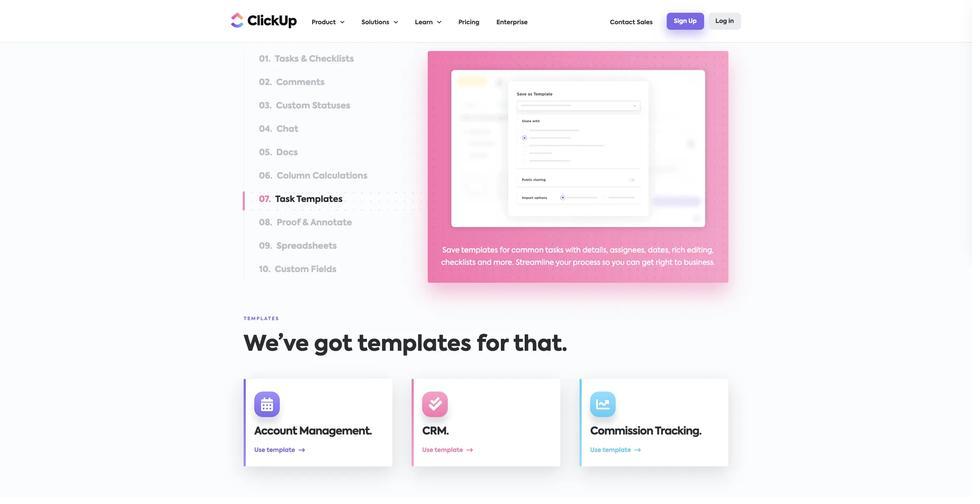 Task type: describe. For each thing, give the bounding box(es) containing it.
save templates for common tasks with details, assignees, dates, rich editing, checklists and more.  streamline your process so you can get right to business.
[[441, 247, 715, 266]]

to
[[674, 259, 682, 266]]

so
[[602, 259, 610, 266]]

09. spreadsheets
[[259, 242, 337, 251]]

proof
[[277, 219, 300, 227]]

log
[[716, 18, 727, 24]]

product button
[[312, 0, 345, 42]]

contact
[[610, 20, 635, 26]]

04. chat
[[259, 125, 298, 134]]

for inside the save templates for common tasks with details, assignees, dates, rich editing, checklists and more.  streamline your process so you can get right to business.
[[500, 247, 510, 254]]

01. tasks & checklists
[[259, 55, 354, 64]]

use for crm.
[[422, 447, 433, 453]]

editing,
[[687, 247, 714, 254]]

08. proof & annotate
[[259, 219, 352, 227]]

spreadsheets
[[276, 242, 337, 251]]

02.
[[259, 79, 272, 87]]

streamline
[[516, 259, 554, 266]]

you
[[612, 259, 625, 266]]

contact sales link
[[610, 0, 653, 42]]

learn button
[[415, 0, 441, 42]]

sign up
[[674, 18, 697, 24]]

checklists
[[441, 259, 476, 266]]

annotate
[[310, 219, 352, 227]]

use for account management.
[[254, 447, 265, 453]]

calculations
[[313, 172, 368, 181]]

solutions button
[[362, 0, 398, 42]]

checklists
[[309, 55, 354, 64]]

custom for custom statuses
[[276, 102, 310, 110]]

template for crm.
[[435, 447, 463, 453]]

dates,
[[648, 247, 670, 254]]

& for checklists
[[301, 55, 307, 64]]

08.
[[259, 219, 272, 227]]

details,
[[583, 247, 608, 254]]

docs
[[276, 149, 298, 157]]

sales
[[637, 20, 653, 26]]

right
[[656, 259, 673, 266]]

tasks
[[275, 55, 299, 64]]

06.
[[259, 172, 272, 181]]

1 vertical spatial templates
[[358, 334, 471, 355]]

with
[[565, 247, 581, 254]]

0 vertical spatial templates
[[297, 195, 343, 204]]

get
[[642, 259, 654, 266]]

05. docs
[[259, 149, 298, 157]]

chat
[[277, 125, 298, 134]]

fields
[[311, 266, 336, 274]]

statuses
[[312, 102, 350, 110]]

column
[[277, 172, 310, 181]]

task templates image
[[445, 64, 712, 234]]

02. comments
[[259, 79, 325, 87]]

business.
[[684, 259, 715, 266]]

pricing
[[458, 20, 479, 26]]

assignees,
[[610, 247, 646, 254]]

that.
[[514, 334, 567, 355]]

enterprise
[[496, 20, 528, 26]]

custom for custom fields
[[275, 266, 309, 274]]

10.
[[259, 266, 271, 274]]



Task type: locate. For each thing, give the bounding box(es) containing it.
1 horizontal spatial templates
[[297, 195, 343, 204]]

3 use template from the left
[[590, 447, 631, 453]]

use template link down commission
[[590, 447, 641, 453]]

use for commission tracking.
[[590, 447, 601, 453]]

custom
[[276, 102, 310, 110], [275, 266, 309, 274]]

learn
[[415, 20, 433, 26]]

management.
[[299, 426, 372, 437]]

1 vertical spatial custom
[[275, 266, 309, 274]]

product
[[312, 20, 336, 26]]

template for commission tracking.
[[603, 447, 631, 453]]

use template link down account
[[254, 447, 305, 453]]

in
[[729, 18, 734, 24]]

list containing product
[[312, 0, 610, 42]]

tasks
[[545, 247, 564, 254]]

rich
[[672, 247, 685, 254]]

1 vertical spatial &
[[303, 219, 309, 227]]

2 horizontal spatial use template
[[590, 447, 631, 453]]

1 use template link from the left
[[254, 447, 305, 453]]

0 vertical spatial for
[[500, 247, 510, 254]]

10. custom fields
[[259, 266, 336, 274]]

use template link
[[254, 447, 305, 453], [422, 447, 473, 453], [590, 447, 641, 453]]

&
[[301, 55, 307, 64], [303, 219, 309, 227]]

use template link for commission tracking.
[[590, 447, 641, 453]]

use template
[[254, 447, 295, 453], [422, 447, 463, 453], [590, 447, 631, 453]]

pricing link
[[458, 0, 479, 42]]

solutions
[[362, 20, 389, 26]]

custom down 02. comments
[[276, 102, 310, 110]]

& right proof
[[303, 219, 309, 227]]

save
[[442, 247, 460, 254]]

1 horizontal spatial template
[[435, 447, 463, 453]]

templates
[[461, 247, 498, 254], [358, 334, 471, 355]]

2 use template link from the left
[[422, 447, 473, 453]]

1 use template from the left
[[254, 447, 295, 453]]

we've
[[244, 334, 309, 355]]

2 template from the left
[[435, 447, 463, 453]]

templates inside the save templates for common tasks with details, assignees, dates, rich editing, checklists and more.  streamline your process so you can get right to business.
[[461, 247, 498, 254]]

3 use from the left
[[590, 447, 601, 453]]

can
[[626, 259, 640, 266]]

0 vertical spatial custom
[[276, 102, 310, 110]]

up
[[688, 18, 697, 24]]

2 horizontal spatial use template link
[[590, 447, 641, 453]]

template down commission
[[603, 447, 631, 453]]

use down account
[[254, 447, 265, 453]]

use template for account management.
[[254, 447, 295, 453]]

common
[[511, 247, 544, 254]]

3 template from the left
[[603, 447, 631, 453]]

& right tasks at the top left of page
[[301, 55, 307, 64]]

use template link for account management.
[[254, 447, 305, 453]]

07. task templates
[[259, 195, 343, 204]]

for
[[500, 247, 510, 254], [477, 334, 508, 355]]

06. column calculations
[[259, 172, 368, 181]]

and
[[478, 259, 492, 266]]

process
[[573, 259, 600, 266]]

task
[[275, 195, 295, 204]]

use template for commission tracking.
[[590, 447, 631, 453]]

features
[[244, 27, 275, 31]]

contact sales
[[610, 20, 653, 26]]

01.
[[259, 55, 271, 64]]

2 use from the left
[[422, 447, 433, 453]]

comments
[[276, 79, 325, 87]]

09.
[[259, 242, 272, 251]]

commission tracking.
[[590, 426, 701, 437]]

03.
[[259, 102, 272, 110]]

got
[[314, 334, 352, 355]]

0 vertical spatial templates
[[461, 247, 498, 254]]

template for account management.
[[267, 447, 295, 453]]

use
[[254, 447, 265, 453], [422, 447, 433, 453], [590, 447, 601, 453]]

crm.
[[422, 426, 449, 437]]

1 vertical spatial for
[[477, 334, 508, 355]]

sign up button
[[667, 13, 704, 30]]

main navigation element
[[312, 0, 741, 42]]

0 horizontal spatial use template
[[254, 447, 295, 453]]

1 template from the left
[[267, 447, 295, 453]]

commission
[[590, 426, 653, 437]]

tracking.
[[655, 426, 701, 437]]

use template down crm.
[[422, 447, 463, 453]]

template down crm.
[[435, 447, 463, 453]]

account
[[254, 426, 297, 437]]

use template down account
[[254, 447, 295, 453]]

2 horizontal spatial use
[[590, 447, 601, 453]]

& for annotate
[[303, 219, 309, 227]]

custom down 09. spreadsheets
[[275, 266, 309, 274]]

0 horizontal spatial template
[[267, 447, 295, 453]]

use down commission
[[590, 447, 601, 453]]

0 horizontal spatial use template link
[[254, 447, 305, 453]]

template down account
[[267, 447, 295, 453]]

use template link for crm.
[[422, 447, 473, 453]]

we've got templates for that.
[[244, 334, 567, 355]]

0 vertical spatial &
[[301, 55, 307, 64]]

1 vertical spatial templates
[[244, 317, 279, 321]]

more.
[[493, 259, 514, 266]]

0 horizontal spatial templates
[[244, 317, 279, 321]]

use down crm.
[[422, 447, 433, 453]]

templates down 06. column calculations
[[297, 195, 343, 204]]

1 horizontal spatial use template link
[[422, 447, 473, 453]]

1 use from the left
[[254, 447, 265, 453]]

1 horizontal spatial use
[[422, 447, 433, 453]]

log in link
[[708, 13, 741, 30]]

use template for crm.
[[422, 447, 463, 453]]

2 use template from the left
[[422, 447, 463, 453]]

04.
[[259, 125, 272, 134]]

account management.
[[254, 426, 372, 437]]

your
[[556, 259, 571, 266]]

05.
[[259, 149, 272, 157]]

use template link down crm.
[[422, 447, 473, 453]]

0 horizontal spatial use
[[254, 447, 265, 453]]

use template down commission
[[590, 447, 631, 453]]

log in
[[716, 18, 734, 24]]

sign
[[674, 18, 687, 24]]

templates
[[297, 195, 343, 204], [244, 317, 279, 321]]

list
[[312, 0, 610, 42]]

template
[[267, 447, 295, 453], [435, 447, 463, 453], [603, 447, 631, 453]]

2 horizontal spatial template
[[603, 447, 631, 453]]

enterprise link
[[496, 0, 528, 42]]

07.
[[259, 195, 271, 204]]

1 horizontal spatial use template
[[422, 447, 463, 453]]

03. custom statuses
[[259, 102, 350, 110]]

templates up the we've
[[244, 317, 279, 321]]

3 use template link from the left
[[590, 447, 641, 453]]



Task type: vqa. For each thing, say whether or not it's contained in the screenshot.
Box inside the workload & box view
no



